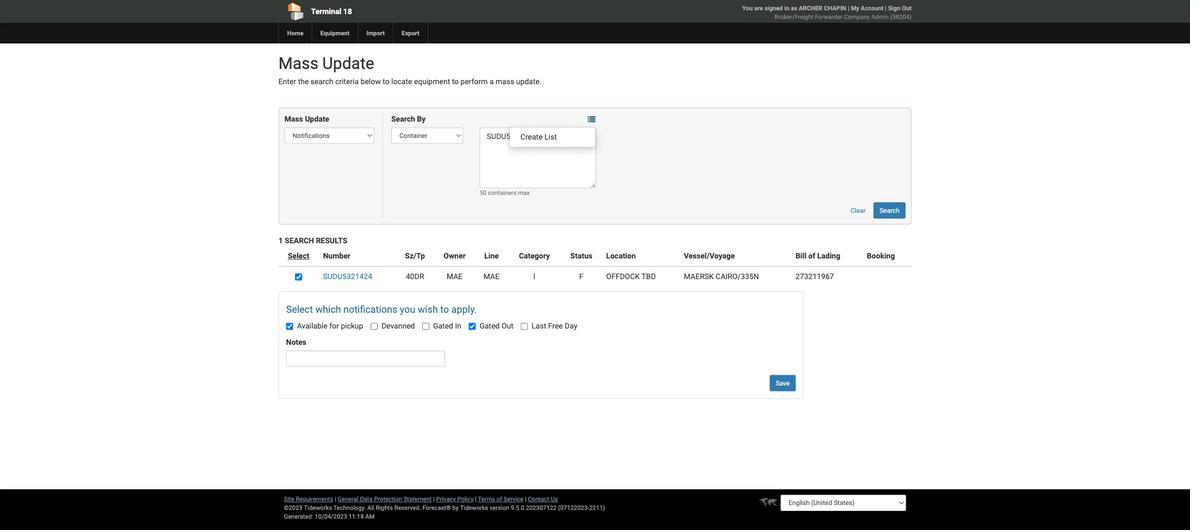Task type: vqa. For each thing, say whether or not it's contained in the screenshot.
ETD
no



Task type: locate. For each thing, give the bounding box(es) containing it.
0 vertical spatial search
[[391, 115, 415, 124]]

| up tideworks
[[475, 496, 477, 503]]

9.5.0.202307122
[[511, 505, 557, 512]]

select for select which notifications you wish to apply.
[[286, 304, 313, 315]]

gated out
[[480, 322, 514, 331]]

select up the available
[[286, 304, 313, 315]]

to right "below"
[[383, 77, 390, 86]]

terms of service link
[[478, 496, 524, 503]]

mass for mass update
[[285, 115, 303, 124]]

home
[[287, 30, 304, 37]]

category
[[519, 252, 550, 261]]

1 vertical spatial of
[[497, 496, 502, 503]]

you
[[743, 5, 753, 12]]

pickup
[[341, 322, 363, 331]]

0 vertical spatial of
[[809, 252, 816, 261]]

1 horizontal spatial to
[[440, 304, 449, 315]]

by
[[417, 115, 426, 124]]

1 vertical spatial update
[[305, 115, 329, 124]]

|
[[848, 5, 850, 12], [885, 5, 887, 12], [335, 496, 336, 503], [433, 496, 435, 503], [475, 496, 477, 503], [525, 496, 527, 503]]

1 horizontal spatial of
[[809, 252, 816, 261]]

clear
[[851, 207, 866, 214]]

0 vertical spatial select
[[288, 252, 309, 261]]

i
[[534, 272, 536, 281]]

out up (58204) on the top of page
[[902, 5, 912, 12]]

to
[[383, 77, 390, 86], [452, 77, 459, 86], [440, 304, 449, 315]]

| left "my"
[[848, 5, 850, 12]]

company
[[844, 13, 870, 20]]

wish
[[418, 304, 438, 315]]

2211)
[[589, 505, 605, 512]]

0 vertical spatial mass
[[279, 54, 319, 73]]

admin
[[871, 13, 889, 20]]

mass update enter the search criteria below to locate equipment to perform a mass update.
[[279, 54, 542, 86]]

export link
[[393, 23, 428, 43]]

gated for gated in
[[433, 322, 453, 331]]

search right "1"
[[285, 236, 314, 245]]

for
[[329, 322, 339, 331]]

status
[[571, 252, 593, 261]]

1 vertical spatial search
[[880, 207, 900, 214]]

mae down line
[[484, 272, 500, 281]]

1
[[279, 236, 283, 245]]

2 gated from the left
[[480, 322, 500, 331]]

search right the clear button
[[880, 207, 900, 214]]

max
[[518, 189, 530, 196]]

1 vertical spatial select
[[286, 304, 313, 315]]

Notes text field
[[286, 351, 445, 367]]

0 horizontal spatial gated
[[433, 322, 453, 331]]

mass
[[279, 54, 319, 73], [285, 115, 303, 124]]

notifications
[[344, 304, 398, 315]]

1 vertical spatial out
[[502, 322, 514, 331]]

mass down enter
[[285, 115, 303, 124]]

equipment link
[[312, 23, 358, 43]]

save
[[776, 380, 790, 387]]

account
[[861, 5, 884, 12]]

create list
[[521, 133, 557, 142]]

1 search results
[[279, 236, 348, 245]]

1 horizontal spatial mae
[[484, 272, 500, 281]]

©2023 tideworks
[[284, 505, 332, 512]]

50 containers max
[[480, 189, 530, 196]]

mass inside the "mass update enter the search criteria below to locate equipment to perform a mass update."
[[279, 54, 319, 73]]

mae down owner
[[447, 272, 463, 281]]

general
[[338, 496, 359, 503]]

1 horizontal spatial search
[[391, 115, 415, 124]]

of
[[809, 252, 816, 261], [497, 496, 502, 503]]

0 horizontal spatial of
[[497, 496, 502, 503]]

2 mae from the left
[[484, 272, 500, 281]]

select down 1 search results
[[288, 252, 309, 261]]

None checkbox
[[295, 274, 302, 281], [371, 323, 378, 330], [422, 323, 429, 330], [295, 274, 302, 281], [371, 323, 378, 330], [422, 323, 429, 330]]

contact us link
[[528, 496, 558, 503]]

sudu5321424 link
[[323, 272, 372, 281]]

equipment
[[414, 77, 450, 86]]

1 horizontal spatial out
[[902, 5, 912, 12]]

list
[[545, 133, 557, 142]]

update up criteria
[[323, 54, 374, 73]]

technology.
[[333, 505, 366, 512]]

mae
[[447, 272, 463, 281], [484, 272, 500, 281]]

sz/tp
[[405, 252, 425, 261]]

mass for mass update enter the search criteria below to locate equipment to perform a mass update.
[[279, 54, 319, 73]]

update down search
[[305, 115, 329, 124]]

gated
[[433, 322, 453, 331], [480, 322, 500, 331]]

0 horizontal spatial mae
[[447, 272, 463, 281]]

of up version
[[497, 496, 502, 503]]

as
[[791, 5, 798, 12]]

notes
[[286, 338, 306, 347]]

site requirements | general data protection statement | privacy policy | terms of service | contact us ©2023 tideworks technology. all rights reserved. forecast® by tideworks version 9.5.0.202307122 (07122023-2211) generated: 10/04/2023 11:18 am
[[284, 496, 605, 520]]

mass up the
[[279, 54, 319, 73]]

search left by
[[391, 115, 415, 124]]

privacy
[[436, 496, 456, 503]]

2 vertical spatial search
[[285, 236, 314, 245]]

0 vertical spatial update
[[323, 54, 374, 73]]

update inside the "mass update enter the search criteria below to locate equipment to perform a mass update."
[[323, 54, 374, 73]]

2 horizontal spatial search
[[880, 207, 900, 214]]

update
[[323, 54, 374, 73], [305, 115, 329, 124]]

bill
[[796, 252, 807, 261]]

terminal 18
[[311, 7, 352, 16]]

the
[[298, 77, 309, 86]]

signed
[[765, 5, 783, 12]]

to right wish
[[440, 304, 449, 315]]

of right bill
[[809, 252, 816, 261]]

maersk
[[684, 272, 714, 281]]

gated right in
[[480, 322, 500, 331]]

maersk cairo/335n
[[684, 272, 759, 281]]

version
[[490, 505, 509, 512]]

0 vertical spatial out
[[902, 5, 912, 12]]

search inside search button
[[880, 207, 900, 214]]

owner
[[444, 252, 466, 261]]

gated left in
[[433, 322, 453, 331]]

general data protection statement link
[[338, 496, 432, 503]]

0 horizontal spatial out
[[502, 322, 514, 331]]

offdock tbd
[[606, 272, 656, 281]]

search
[[391, 115, 415, 124], [880, 207, 900, 214], [285, 236, 314, 245]]

contact
[[528, 496, 549, 503]]

tbd
[[642, 272, 656, 281]]

to left perform
[[452, 77, 459, 86]]

booking
[[867, 252, 895, 261]]

out left the 'last'
[[502, 322, 514, 331]]

1 horizontal spatial gated
[[480, 322, 500, 331]]

terminal 18 link
[[279, 0, 533, 23]]

locate
[[391, 77, 412, 86]]

mass update
[[285, 115, 329, 124]]

None checkbox
[[286, 323, 293, 330], [469, 323, 476, 330], [521, 323, 528, 330], [286, 323, 293, 330], [469, 323, 476, 330], [521, 323, 528, 330]]

you are signed in as archer chapin | my account | sign out broker/freight forwarder company admin (58204)
[[743, 5, 912, 20]]

available for pickup
[[297, 322, 363, 331]]

SUDU5321424 text field
[[480, 127, 596, 188]]

1 vertical spatial mass
[[285, 115, 303, 124]]

1 gated from the left
[[433, 322, 453, 331]]

| left sign
[[885, 5, 887, 12]]

0 horizontal spatial to
[[383, 77, 390, 86]]

(58204)
[[891, 13, 912, 20]]



Task type: describe. For each thing, give the bounding box(es) containing it.
273211967
[[796, 272, 834, 281]]

last free day
[[532, 322, 578, 331]]

50
[[480, 189, 487, 196]]

rights
[[376, 505, 393, 512]]

my
[[851, 5, 860, 12]]

0 horizontal spatial search
[[285, 236, 314, 245]]

am
[[365, 513, 375, 520]]

terminal
[[311, 7, 341, 16]]

search for search by
[[391, 115, 415, 124]]

line
[[484, 252, 499, 261]]

data
[[360, 496, 373, 503]]

1 mae from the left
[[447, 272, 463, 281]]

of inside the site requirements | general data protection statement | privacy policy | terms of service | contact us ©2023 tideworks technology. all rights reserved. forecast® by tideworks version 9.5.0.202307122 (07122023-2211) generated: 10/04/2023 11:18 am
[[497, 496, 502, 503]]

statement
[[404, 496, 432, 503]]

gated for gated out
[[480, 322, 500, 331]]

clear button
[[845, 202, 872, 219]]

enter
[[279, 77, 296, 86]]

bill of lading
[[796, 252, 841, 261]]

cairo/335n
[[716, 272, 759, 281]]

(07122023-
[[558, 505, 589, 512]]

home link
[[279, 23, 312, 43]]

a
[[490, 77, 494, 86]]

you
[[400, 304, 415, 315]]

search by
[[391, 115, 426, 124]]

devanned
[[382, 322, 415, 331]]

forwarder
[[815, 13, 843, 20]]

18
[[343, 7, 352, 16]]

show list image
[[588, 116, 596, 123]]

broker/freight
[[775, 13, 814, 20]]

results
[[316, 236, 348, 245]]

in
[[785, 5, 790, 12]]

update for mass update
[[305, 115, 329, 124]]

below
[[361, 77, 381, 86]]

apply.
[[452, 304, 477, 315]]

available
[[297, 322, 328, 331]]

create
[[521, 133, 543, 142]]

lading
[[817, 252, 841, 261]]

sudu5321424
[[323, 272, 372, 281]]

sign out link
[[888, 5, 912, 12]]

sign
[[888, 5, 901, 12]]

2 horizontal spatial to
[[452, 77, 459, 86]]

last
[[532, 322, 546, 331]]

location
[[606, 252, 636, 261]]

in
[[455, 322, 461, 331]]

offdock
[[606, 272, 640, 281]]

create list link
[[510, 130, 596, 144]]

| up 9.5.0.202307122
[[525, 496, 527, 503]]

service
[[504, 496, 524, 503]]

are
[[755, 5, 763, 12]]

vessel/voyage
[[684, 252, 735, 261]]

generated:
[[284, 513, 313, 520]]

site
[[284, 496, 294, 503]]

reserved.
[[395, 505, 421, 512]]

terms
[[478, 496, 495, 503]]

update for mass update enter the search criteria below to locate equipment to perform a mass update.
[[323, 54, 374, 73]]

all
[[367, 505, 374, 512]]

chapin
[[824, 5, 847, 12]]

privacy policy link
[[436, 496, 474, 503]]

which
[[315, 304, 341, 315]]

select for select
[[288, 252, 309, 261]]

forecast®
[[423, 505, 451, 512]]

equipment
[[320, 30, 350, 37]]

protection
[[374, 496, 402, 503]]

40dr
[[406, 272, 424, 281]]

mass
[[496, 77, 514, 86]]

11:18
[[349, 513, 364, 520]]

out inside you are signed in as archer chapin | my account | sign out broker/freight forwarder company admin (58204)
[[902, 5, 912, 12]]

containers
[[488, 189, 517, 196]]

tideworks
[[460, 505, 488, 512]]

by
[[453, 505, 459, 512]]

search for search
[[880, 207, 900, 214]]

archer
[[799, 5, 823, 12]]

requirements
[[296, 496, 333, 503]]

perform
[[461, 77, 488, 86]]

| left general
[[335, 496, 336, 503]]

gated in
[[433, 322, 461, 331]]

import
[[367, 30, 385, 37]]

site requirements link
[[284, 496, 333, 503]]

| up forecast®
[[433, 496, 435, 503]]

free
[[548, 322, 563, 331]]

search button
[[874, 202, 906, 219]]

f
[[579, 272, 584, 281]]

policy
[[457, 496, 474, 503]]



